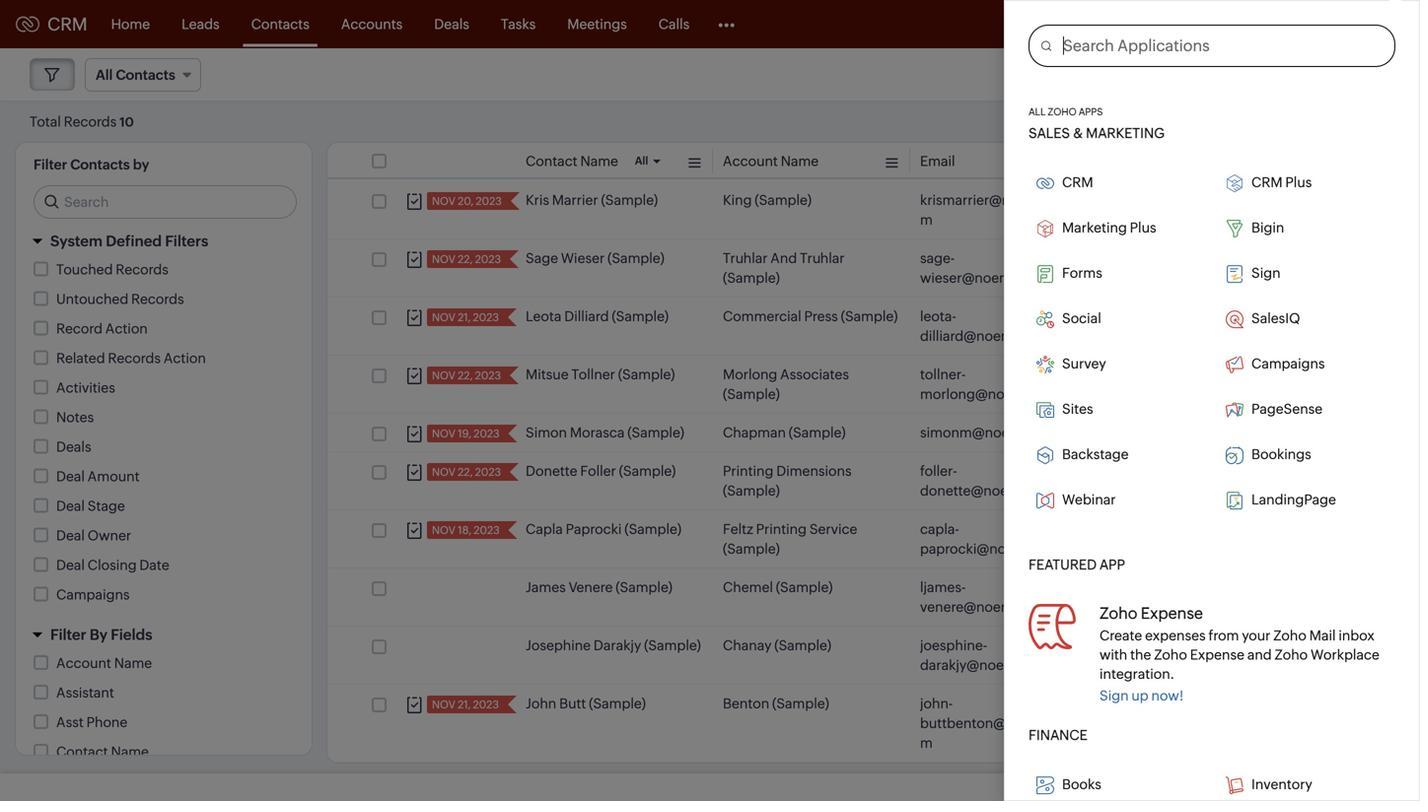 Task type: locate. For each thing, give the bounding box(es) containing it.
john inside john butt (sample) link
[[526, 696, 557, 712]]

1 vertical spatial filter
[[50, 627, 86, 644]]

1 vertical spatial expense
[[1190, 647, 1245, 663]]

2023 for capla
[[474, 525, 500, 537]]

deals
[[434, 16, 469, 32], [56, 439, 91, 455]]

3 22, from the top
[[458, 466, 473, 479]]

contact down asst phone
[[56, 745, 108, 760]]

tasks link
[[485, 0, 552, 48]]

0 vertical spatial expense
[[1141, 604, 1203, 623]]

deal left stage
[[56, 499, 85, 514]]

3 5555 from the top
[[1175, 696, 1207, 712]]

(sample) right morasca
[[627, 425, 684, 441]]

nov 22, 2023 down nov 20, 2023
[[432, 253, 501, 266]]

deal amount
[[56, 469, 140, 485]]

crm link left home link
[[16, 14, 87, 34]]

deals left tasks link
[[434, 16, 469, 32]]

nov for sage wieser (sample)
[[432, 253, 456, 266]]

0 horizontal spatial sign
[[1100, 688, 1129, 704]]

1 vertical spatial all
[[635, 155, 648, 167]]

system
[[50, 233, 103, 250]]

all up sales
[[1029, 106, 1046, 117]]

1 m from the top
[[920, 212, 933, 228]]

0 vertical spatial filter
[[34, 157, 67, 173]]

survey
[[1062, 356, 1106, 372]]

(sample) right "tollner"
[[618, 367, 675, 383]]

0 vertical spatial deals
[[434, 16, 469, 32]]

1 truhlar from the left
[[723, 251, 768, 266]]

0 vertical spatial smith
[[1348, 367, 1386, 383]]

(sample) right foller
[[619, 464, 676, 479]]

2 nov from the top
[[432, 253, 456, 266]]

1 john smith from the top
[[1315, 367, 1386, 383]]

capla paprocki (sample)
[[526, 522, 682, 537]]

1 horizontal spatial contacts
[[251, 16, 310, 32]]

0 vertical spatial campaigns
[[1252, 356, 1325, 372]]

nov 21, 2023 for leota dilliard (sample)
[[432, 312, 499, 324]]

name down fields
[[114, 656, 152, 672]]

asst phone
[[56, 715, 128, 731]]

nov
[[432, 195, 456, 208], [432, 253, 456, 266], [432, 312, 456, 324], [432, 370, 456, 382], [432, 428, 456, 440], [432, 466, 456, 479], [432, 525, 456, 537], [432, 699, 456, 712]]

1 vertical spatial nov 22, 2023 link
[[427, 367, 503, 385]]

john-
[[920, 696, 953, 712]]

1 vertical spatial 555-555-5555
[[1117, 638, 1207, 654]]

&
[[1073, 125, 1083, 141]]

deal
[[56, 469, 85, 485], [56, 499, 85, 514], [56, 528, 85, 544], [56, 558, 85, 573]]

marketing
[[1086, 125, 1165, 141], [1062, 220, 1127, 236]]

create up all zoho apps sales & marketing
[[1117, 67, 1161, 82]]

3 nov 22, 2023 link from the top
[[427, 464, 503, 481]]

2023 down nov 19, 2023
[[475, 466, 501, 479]]

printing inside 'printing dimensions (sample)'
[[723, 464, 774, 479]]

0 horizontal spatial all
[[635, 155, 648, 167]]

records for touched
[[116, 262, 168, 278]]

nov for kris marrier (sample)
[[432, 195, 456, 208]]

4 nov from the top
[[432, 370, 456, 382]]

marketing up forms
[[1062, 220, 1127, 236]]

2023
[[476, 195, 502, 208], [475, 253, 501, 266], [473, 312, 499, 324], [475, 370, 501, 382], [474, 428, 500, 440], [475, 466, 501, 479], [474, 525, 500, 537], [473, 699, 499, 712]]

account name down filter by fields
[[56, 656, 152, 672]]

(sample) right darakjy
[[644, 638, 701, 654]]

zoho inside all zoho apps sales & marketing
[[1048, 106, 1077, 117]]

(sample) inside feltz printing service (sample)
[[723, 541, 780, 557]]

1 horizontal spatial truhlar
[[800, 251, 845, 266]]

1 vertical spatial campaigns
[[56, 587, 130, 603]]

2 vertical spatial nov 22, 2023
[[432, 466, 501, 479]]

1 vertical spatial m
[[920, 736, 933, 752]]

contact name up marrier
[[526, 153, 618, 169]]

apps
[[1079, 106, 1103, 117]]

nov 19, 2023
[[432, 428, 500, 440]]

sign left up
[[1100, 688, 1129, 704]]

commercial
[[723, 309, 801, 324]]

(sample) up "dimensions"
[[789, 425, 846, 441]]

action down untouched records at the top of page
[[164, 351, 206, 366]]

sign link
[[1218, 257, 1396, 291]]

(sample) right chanay
[[774, 638, 831, 654]]

nov 22, 2023 for donette foller (sample)
[[432, 466, 501, 479]]

0 vertical spatial contact name
[[526, 153, 618, 169]]

1 vertical spatial printing
[[756, 522, 807, 537]]

nov 22, 2023 up nov 19, 2023 link
[[432, 370, 501, 382]]

campaigns up pagesense
[[1252, 356, 1325, 372]]

1 vertical spatial contacts
[[70, 157, 130, 173]]

22,
[[458, 253, 473, 266], [458, 370, 473, 382], [458, 466, 473, 479]]

filter inside dropdown button
[[50, 627, 86, 644]]

nov 22, 2023 link up nov 19, 2023 link
[[427, 367, 503, 385]]

2023 left the butt
[[473, 699, 499, 712]]

2 vertical spatial 5555
[[1175, 696, 1207, 712]]

your
[[1242, 628, 1271, 644]]

nov 22, 2023 link down 19,
[[427, 464, 503, 481]]

calls
[[659, 16, 690, 32]]

contact down search applications text box
[[1163, 67, 1216, 82]]

0 vertical spatial sign
[[1252, 265, 1281, 281]]

name
[[580, 153, 618, 169], [781, 153, 819, 169], [114, 656, 152, 672], [111, 745, 149, 760]]

1 horizontal spatial account
[[723, 153, 778, 169]]

(sample) inside truhlar and truhlar (sample)
[[723, 270, 780, 286]]

accounts link
[[325, 0, 418, 48]]

2023 right 18, on the bottom of page
[[474, 525, 500, 537]]

1 vertical spatial 21,
[[458, 699, 471, 712]]

row group
[[327, 181, 1420, 763]]

john up pagesense link
[[1315, 367, 1345, 383]]

ljames- venere@noemail.org
[[920, 580, 1054, 615]]

2 5555 from the top
[[1175, 638, 1207, 654]]

king (sample) link
[[723, 190, 812, 210]]

2023 left mitsue
[[475, 370, 501, 382]]

meetings link
[[552, 0, 643, 48]]

1 vertical spatial 22,
[[458, 370, 473, 382]]

filter down total
[[34, 157, 67, 173]]

kris marrier (sample)
[[526, 192, 658, 208]]

22, up nov 19, 2023 link
[[458, 370, 473, 382]]

capla- paprocki@noemail.com link
[[920, 520, 1078, 559]]

truhlar right and
[[800, 251, 845, 266]]

total
[[30, 114, 61, 130]]

(sample) right venere
[[616, 580, 673, 596]]

22, for sage
[[458, 253, 473, 266]]

22, down nov 19, 2023
[[458, 466, 473, 479]]

zoho expense create expenses from your zoho mail inbox with the zoho expense and zoho workplace integration. sign up now!
[[1100, 604, 1380, 704]]

now!
[[1151, 688, 1184, 704]]

2023 right 20,
[[476, 195, 502, 208]]

feltz
[[723, 522, 753, 537]]

0 vertical spatial john smith
[[1315, 367, 1386, 383]]

1 horizontal spatial plus
[[1285, 174, 1312, 190]]

system defined filters button
[[16, 224, 312, 259]]

james
[[526, 580, 566, 596]]

0 horizontal spatial account name
[[56, 656, 152, 672]]

bigin link
[[1218, 212, 1396, 245]]

(sample) up feltz
[[723, 483, 780, 499]]

zoho up with
[[1100, 604, 1138, 623]]

1 vertical spatial nov 21, 2023 link
[[427, 696, 501, 714]]

0 vertical spatial 5555
[[1175, 464, 1207, 479]]

truhlar and truhlar (sample)
[[723, 251, 845, 286]]

filter
[[34, 157, 67, 173], [50, 627, 86, 644]]

1 nov from the top
[[432, 195, 456, 208]]

0 vertical spatial nov 22, 2023 link
[[427, 251, 503, 268]]

2 horizontal spatial contact
[[1163, 67, 1216, 82]]

0 horizontal spatial contact name
[[56, 745, 149, 760]]

smith right mail
[[1348, 638, 1386, 654]]

(sample) down morlong
[[723, 387, 780, 402]]

john left the butt
[[526, 696, 557, 712]]

leota
[[526, 309, 562, 324]]

0 vertical spatial m
[[920, 212, 933, 228]]

sign inside zoho expense create expenses from your zoho mail inbox with the zoho expense and zoho workplace integration. sign up now!
[[1100, 688, 1129, 704]]

filter for filter by fields
[[50, 627, 86, 644]]

Search text field
[[35, 186, 296, 218]]

sage-
[[920, 251, 955, 266]]

1 nov 22, 2023 from the top
[[432, 253, 501, 266]]

0 vertical spatial printing
[[723, 464, 774, 479]]

crm
[[47, 14, 87, 34], [1062, 174, 1093, 190], [1252, 174, 1283, 190]]

records left 10
[[64, 114, 117, 130]]

0 vertical spatial contacts
[[251, 16, 310, 32]]

printing inside feltz printing service (sample)
[[756, 522, 807, 537]]

3 555-555-5555 from the top
[[1117, 696, 1207, 712]]

account up assistant
[[56, 656, 111, 672]]

5555 for foller- donette@noemail.com
[[1175, 464, 1207, 479]]

0 horizontal spatial crm
[[47, 14, 87, 34]]

name up the king (sample)
[[781, 153, 819, 169]]

7 nov from the top
[[432, 525, 456, 537]]

contact name down phone
[[56, 745, 149, 760]]

2023 left leota
[[473, 312, 499, 324]]

2 nov 22, 2023 from the top
[[432, 370, 501, 382]]

(sample) right paprocki
[[625, 522, 682, 537]]

1 smith from the top
[[1348, 367, 1386, 383]]

nov for leota dilliard (sample)
[[432, 312, 456, 324]]

0 vertical spatial john
[[1315, 367, 1345, 383]]

records down touched records
[[131, 291, 184, 307]]

create up with
[[1100, 628, 1142, 644]]

0 horizontal spatial deals
[[56, 439, 91, 455]]

nov 21, 2023 for john butt (sample)
[[432, 699, 499, 712]]

truhlar left and
[[723, 251, 768, 266]]

2 horizontal spatial crm
[[1252, 174, 1283, 190]]

campaigns inside campaigns link
[[1252, 356, 1325, 372]]

crm plus
[[1252, 174, 1312, 190]]

2 nov 21, 2023 link from the top
[[427, 696, 501, 714]]

filter left by
[[50, 627, 86, 644]]

0 vertical spatial plus
[[1285, 174, 1312, 190]]

8 nov from the top
[[432, 699, 456, 712]]

3 nov 22, 2023 from the top
[[432, 466, 501, 479]]

1 horizontal spatial campaigns
[[1252, 356, 1325, 372]]

contacts left the by
[[70, 157, 130, 173]]

0 horizontal spatial plus
[[1130, 220, 1156, 236]]

1 vertical spatial plus
[[1130, 220, 1156, 236]]

5555 for john- buttbenton@noemail.co m
[[1175, 696, 1207, 712]]

john- buttbenton@noemail.co m link
[[920, 694, 1078, 753]]

1 nov 21, 2023 from the top
[[432, 312, 499, 324]]

2 vertical spatial 555-555-5555
[[1117, 696, 1207, 712]]

555-555-5555 up webinar link at the bottom right
[[1117, 464, 1207, 479]]

0 vertical spatial 21,
[[458, 312, 471, 324]]

1 vertical spatial nov 21, 2023
[[432, 699, 499, 712]]

0 vertical spatial nov 21, 2023
[[432, 312, 499, 324]]

2 vertical spatial nov 22, 2023 link
[[427, 464, 503, 481]]

app
[[1100, 557, 1125, 573]]

nov 18, 2023 link
[[427, 522, 502, 539]]

contacts
[[251, 16, 310, 32], [70, 157, 130, 173]]

1 horizontal spatial all
[[1029, 106, 1046, 117]]

contacts right "leads" link
[[251, 16, 310, 32]]

2 vertical spatial contact
[[56, 745, 108, 760]]

action
[[105, 321, 148, 337], [164, 351, 206, 366]]

books link
[[1029, 769, 1206, 802]]

1 vertical spatial account name
[[56, 656, 152, 672]]

1 horizontal spatial contact
[[526, 153, 578, 169]]

4 deal from the top
[[56, 558, 85, 573]]

marrier
[[552, 192, 598, 208]]

john smith up pagesense link
[[1315, 367, 1386, 383]]

0 vertical spatial marketing
[[1086, 125, 1165, 141]]

0 vertical spatial all
[[1029, 106, 1046, 117]]

action up related records action
[[105, 321, 148, 337]]

venere@noemail.org
[[920, 600, 1054, 615]]

nov 21, 2023
[[432, 312, 499, 324], [432, 699, 499, 712]]

m up the sage-
[[920, 212, 933, 228]]

filter by fields button
[[16, 618, 312, 653]]

crm right logo
[[47, 14, 87, 34]]

2023 for john
[[473, 699, 499, 712]]

printing down chapman
[[723, 464, 774, 479]]

0 vertical spatial nov 21, 2023 link
[[427, 309, 501, 326]]

2 vertical spatial john
[[526, 696, 557, 712]]

555-555-5555 up integration.
[[1117, 638, 1207, 654]]

3 deal from the top
[[56, 528, 85, 544]]

crm up bigin
[[1252, 174, 1283, 190]]

6 nov from the top
[[432, 466, 456, 479]]

krismarrier@noemail.co m
[[920, 192, 1073, 228]]

0 vertical spatial create
[[1117, 67, 1161, 82]]

forms
[[1062, 265, 1102, 281]]

all inside all zoho apps sales & marketing
[[1029, 106, 1046, 117]]

1 vertical spatial john smith
[[1315, 638, 1386, 654]]

sales
[[1029, 125, 1070, 141]]

1 vertical spatial sign
[[1100, 688, 1129, 704]]

featured app
[[1029, 557, 1125, 573]]

marketing plus
[[1062, 220, 1156, 236]]

plus up forms "link"
[[1130, 220, 1156, 236]]

2023 left "sage"
[[475, 253, 501, 266]]

1 nov 22, 2023 link from the top
[[427, 251, 503, 268]]

2 nov 21, 2023 from the top
[[432, 699, 499, 712]]

2 nov 22, 2023 link from the top
[[427, 367, 503, 385]]

account name up the king (sample)
[[723, 153, 819, 169]]

records down 'record action'
[[108, 351, 161, 366]]

expense up the expenses
[[1141, 604, 1203, 623]]

nov 22, 2023 down nov 19, 2023
[[432, 466, 501, 479]]

22, for donette
[[458, 466, 473, 479]]

nov 22, 2023 link down 20,
[[427, 251, 503, 268]]

benton (sample)
[[723, 696, 829, 712]]

2 m from the top
[[920, 736, 933, 752]]

m inside krismarrier@noemail.co m
[[920, 212, 933, 228]]

5555 up webinar link at the bottom right
[[1175, 464, 1207, 479]]

records
[[64, 114, 117, 130], [116, 262, 168, 278], [131, 291, 184, 307], [108, 351, 161, 366]]

records for related
[[108, 351, 161, 366]]

salesiq
[[1252, 310, 1300, 326]]

benton
[[723, 696, 769, 712]]

1 deal from the top
[[56, 469, 85, 485]]

0 vertical spatial nov 22, 2023
[[432, 253, 501, 266]]

all up kris marrier (sample)
[[635, 155, 648, 167]]

john smith right the and on the bottom of page
[[1315, 638, 1386, 654]]

0 horizontal spatial contacts
[[70, 157, 130, 173]]

marketing down apps
[[1086, 125, 1165, 141]]

deal up deal stage
[[56, 469, 85, 485]]

555-555-5555 for john- buttbenton@noemail.co m
[[1117, 696, 1207, 712]]

morlong associates (sample) link
[[723, 365, 900, 404]]

zoho right the and on the bottom of page
[[1275, 647, 1308, 663]]

0 vertical spatial 22,
[[458, 253, 473, 266]]

john right the and on the bottom of page
[[1315, 638, 1345, 654]]

19,
[[458, 428, 471, 440]]

0 vertical spatial 555-555-5555
[[1117, 464, 1207, 479]]

1 nov 21, 2023 link from the top
[[427, 309, 501, 326]]

deal down the deal owner
[[56, 558, 85, 573]]

1 555-555-5555 from the top
[[1117, 464, 1207, 479]]

deal stage
[[56, 499, 125, 514]]

contact name
[[526, 153, 618, 169], [56, 745, 149, 760]]

email
[[920, 153, 955, 169]]

feltz printing service (sample) link
[[723, 520, 900, 559]]

crm down '&'
[[1062, 174, 1093, 190]]

phone
[[86, 715, 128, 731]]

row group containing kris marrier (sample)
[[327, 181, 1420, 763]]

0 horizontal spatial account
[[56, 656, 111, 672]]

plus
[[1285, 174, 1312, 190], [1130, 220, 1156, 236]]

nov for simon morasca (sample)
[[432, 428, 456, 440]]

plus up bigin link
[[1285, 174, 1312, 190]]

1 horizontal spatial deals
[[434, 16, 469, 32]]

0 vertical spatial account name
[[723, 153, 819, 169]]

1 vertical spatial 5555
[[1175, 638, 1207, 654]]

plus for crm plus
[[1285, 174, 1312, 190]]

2 21, from the top
[[458, 699, 471, 712]]

crm link up marketing plus
[[1029, 166, 1206, 200]]

deal down deal stage
[[56, 528, 85, 544]]

2023 right 19,
[[474, 428, 500, 440]]

account up king
[[723, 153, 778, 169]]

(sample) down feltz
[[723, 541, 780, 557]]

0 horizontal spatial truhlar
[[723, 251, 768, 266]]

1 vertical spatial contact name
[[56, 745, 149, 760]]

truhlar and truhlar (sample) link
[[723, 249, 900, 288]]

1 5555 from the top
[[1175, 464, 1207, 479]]

deals down notes
[[56, 439, 91, 455]]

3 nov from the top
[[432, 312, 456, 324]]

leota dilliard (sample)
[[526, 309, 669, 324]]

expense down from
[[1190, 647, 1245, 663]]

contact inside button
[[1163, 67, 1216, 82]]

m inside john- buttbenton@noemail.co m
[[920, 736, 933, 752]]

foller- donette@noemail.com link
[[920, 462, 1078, 501]]

capla paprocki (sample) link
[[526, 520, 682, 539]]

1 horizontal spatial action
[[164, 351, 206, 366]]

5555 right up
[[1175, 696, 1207, 712]]

nov 22, 2023 link for donette
[[427, 464, 503, 481]]

0 vertical spatial contact
[[1163, 67, 1216, 82]]

related
[[56, 351, 105, 366]]

22, down 20,
[[458, 253, 473, 266]]

untouched records
[[56, 291, 184, 307]]

truhlar
[[723, 251, 768, 266], [800, 251, 845, 266]]

0 vertical spatial action
[[105, 321, 148, 337]]

records down defined
[[116, 262, 168, 278]]

contact up 'kris'
[[526, 153, 578, 169]]

0 horizontal spatial action
[[105, 321, 148, 337]]

555-555-5555 down integration.
[[1117, 696, 1207, 712]]

owner
[[88, 528, 131, 544]]

1 21, from the top
[[458, 312, 471, 324]]

(sample) right marrier
[[601, 192, 658, 208]]

finance
[[1029, 728, 1088, 744]]

1 vertical spatial crm link
[[1029, 166, 1206, 200]]

1 vertical spatial create
[[1100, 628, 1142, 644]]

darakjy@noemail.com
[[920, 658, 1064, 674]]

1 vertical spatial action
[[164, 351, 206, 366]]

crm plus link
[[1218, 166, 1396, 200]]

1 22, from the top
[[458, 253, 473, 266]]

0 vertical spatial crm link
[[16, 14, 87, 34]]

1 vertical spatial smith
[[1348, 638, 1386, 654]]

free
[[1038, 9, 1064, 24]]

(sample) right the butt
[[589, 696, 646, 712]]

m down the john-
[[920, 736, 933, 752]]

zoho up sales
[[1048, 106, 1077, 117]]

5 nov from the top
[[432, 428, 456, 440]]

records for total
[[64, 114, 117, 130]]

5555 left from
[[1175, 638, 1207, 654]]

1 vertical spatial nov 22, 2023
[[432, 370, 501, 382]]

2 22, from the top
[[458, 370, 473, 382]]

2 deal from the top
[[56, 499, 85, 514]]

1 vertical spatial account
[[56, 656, 111, 672]]

2 vertical spatial 22,
[[458, 466, 473, 479]]

contacts link
[[235, 0, 325, 48]]



Task type: describe. For each thing, give the bounding box(es) containing it.
(sample) right benton
[[772, 696, 829, 712]]

bookings link
[[1218, 439, 1396, 472]]

donette foller (sample)
[[526, 464, 676, 479]]

filters
[[165, 233, 208, 250]]

benton (sample) link
[[723, 694, 829, 714]]

mitsue tollner (sample) link
[[526, 365, 675, 385]]

campaigns link
[[1218, 348, 1396, 381]]

donette@noemail.com
[[920, 483, 1068, 499]]

pagesense link
[[1218, 393, 1396, 427]]

deal for deal closing date
[[56, 558, 85, 573]]

2 truhlar from the left
[[800, 251, 845, 266]]

(sample) down "feltz printing service (sample)" link
[[776, 580, 833, 596]]

chapman (sample) link
[[723, 423, 846, 443]]

upgrade
[[1023, 25, 1079, 38]]

1 vertical spatial john
[[1315, 638, 1345, 654]]

associates
[[780, 367, 849, 383]]

deal for deal amount
[[56, 469, 85, 485]]

leads link
[[166, 0, 235, 48]]

zoho left mail
[[1273, 628, 1307, 644]]

with
[[1100, 647, 1128, 663]]

morlong@noemail.com
[[920, 387, 1072, 402]]

2023 for leota
[[473, 312, 499, 324]]

0 vertical spatial account
[[723, 153, 778, 169]]

nov for donette foller (sample)
[[432, 466, 456, 479]]

(sample) inside 'printing dimensions (sample)'
[[723, 483, 780, 499]]

closing
[[88, 558, 137, 573]]

1 vertical spatial contact
[[526, 153, 578, 169]]

chemel (sample)
[[723, 580, 833, 596]]

1 vertical spatial deals
[[56, 439, 91, 455]]

nov 22, 2023 for mitsue tollner (sample)
[[432, 370, 501, 382]]

21, for leota
[[458, 312, 471, 324]]

0 horizontal spatial campaigns
[[56, 587, 130, 603]]

deal closing date
[[56, 558, 169, 573]]

1 horizontal spatial account name
[[723, 153, 819, 169]]

all for all zoho apps sales & marketing
[[1029, 106, 1046, 117]]

nov 19, 2023 link
[[427, 425, 502, 443]]

mitsue
[[526, 367, 569, 383]]

john butt (sample)
[[526, 696, 646, 712]]

nov for capla paprocki (sample)
[[432, 525, 456, 537]]

nov for mitsue tollner (sample)
[[432, 370, 456, 382]]

the
[[1130, 647, 1151, 663]]

nov 18, 2023
[[432, 525, 500, 537]]

pagesense
[[1252, 401, 1323, 417]]

webinar
[[1062, 492, 1116, 508]]

2023 for donette
[[475, 466, 501, 479]]

0 horizontal spatial crm link
[[16, 14, 87, 34]]

1 horizontal spatial sign
[[1252, 265, 1281, 281]]

leota dilliard (sample) link
[[526, 307, 669, 326]]

buttbenton@noemail.co
[[920, 716, 1078, 732]]

leota-
[[920, 309, 956, 324]]

backstage
[[1062, 447, 1129, 462]]

king
[[723, 192, 752, 208]]

18,
[[458, 525, 471, 537]]

nov 22, 2023 link for mitsue
[[427, 367, 503, 385]]

zoho down the expenses
[[1154, 647, 1187, 663]]

total records 10
[[30, 114, 134, 130]]

nov for john butt (sample)
[[432, 699, 456, 712]]

tasks
[[501, 16, 536, 32]]

2 john smith from the top
[[1315, 638, 1386, 654]]

ljames-
[[920, 580, 966, 596]]

josephine
[[526, 638, 591, 654]]

kris
[[526, 192, 549, 208]]

(sample) inside morlong associates (sample)
[[723, 387, 780, 402]]

0 horizontal spatial contact
[[56, 745, 108, 760]]

josephine darakjy (sample) link
[[526, 636, 701, 656]]

all for all
[[635, 155, 648, 167]]

create inside button
[[1117, 67, 1161, 82]]

morlong
[[723, 367, 777, 383]]

wieser
[[561, 251, 605, 266]]

1 vertical spatial marketing
[[1062, 220, 1127, 236]]

(sample) right press
[[841, 309, 898, 324]]

darakjy
[[594, 638, 641, 654]]

and
[[1247, 647, 1272, 663]]

press
[[804, 309, 838, 324]]

venere
[[569, 580, 613, 596]]

krismarrier@noemail.co
[[920, 192, 1073, 208]]

create inside zoho expense create expenses from your zoho mail inbox with the zoho expense and zoho workplace integration. sign up now!
[[1100, 628, 1142, 644]]

22, for mitsue
[[458, 370, 473, 382]]

commercial press (sample)
[[723, 309, 898, 324]]

Search Applications text field
[[1051, 26, 1395, 66]]

by
[[133, 157, 149, 173]]

nov 21, 2023 link for john
[[427, 696, 501, 714]]

morlong associates (sample)
[[723, 367, 849, 402]]

(sample) right wieser
[[608, 251, 665, 266]]

deal for deal owner
[[56, 528, 85, 544]]

create contact
[[1117, 67, 1216, 82]]

up
[[1132, 688, 1149, 704]]

fields
[[111, 627, 152, 644]]

meetings
[[567, 16, 627, 32]]

joesphine- darakjy@noemail.com link
[[920, 636, 1078, 676]]

kris marrier (sample) link
[[526, 190, 658, 210]]

nov 22, 2023 link for sage
[[427, 251, 503, 268]]

2023 for kris
[[476, 195, 502, 208]]

nov 22, 2023 for sage wieser (sample)
[[432, 253, 501, 266]]

name up kris marrier (sample)
[[580, 153, 618, 169]]

name down phone
[[111, 745, 149, 760]]

printing dimensions (sample) link
[[723, 462, 900, 501]]

marketing inside all zoho apps sales & marketing
[[1086, 125, 1165, 141]]

joesphine-
[[920, 638, 987, 654]]

2023 for mitsue
[[475, 370, 501, 382]]

21, for john
[[458, 699, 471, 712]]

sites
[[1062, 401, 1093, 417]]

1 horizontal spatial crm
[[1062, 174, 1093, 190]]

555-555-5555 for foller- donette@noemail.com
[[1117, 464, 1207, 479]]

wieser@noemail.uk
[[920, 270, 1045, 286]]

2023 for sage
[[475, 253, 501, 266]]

sage- wieser@noemail.uk
[[920, 251, 1045, 286]]

deal for deal stage
[[56, 499, 85, 514]]

(sample) right king
[[755, 192, 812, 208]]

nov 21, 2023 link for leota
[[427, 309, 501, 326]]

asst
[[56, 715, 84, 731]]

1 horizontal spatial contact name
[[526, 153, 618, 169]]

john butt (sample) link
[[526, 694, 646, 714]]

filter for filter contacts by
[[34, 157, 67, 173]]

stage
[[88, 499, 125, 514]]

printing dimensions (sample)
[[723, 464, 852, 499]]

accounts
[[341, 16, 403, 32]]

tollner
[[571, 367, 615, 383]]

sage wieser (sample) link
[[526, 249, 665, 268]]

chanay (sample) link
[[723, 636, 831, 656]]

chanay
[[723, 638, 772, 654]]

touched records
[[56, 262, 168, 278]]

activities
[[56, 380, 115, 396]]

sage
[[526, 251, 558, 266]]

date
[[139, 558, 169, 573]]

actions
[[1309, 66, 1358, 82]]

(sample) right dilliard
[[612, 309, 669, 324]]

2 555-555-5555 from the top
[[1117, 638, 1207, 654]]

2023 for simon
[[474, 428, 500, 440]]

james venere (sample) link
[[526, 578, 673, 598]]

records for untouched
[[131, 291, 184, 307]]

free upgrade
[[1023, 9, 1079, 38]]

from
[[1209, 628, 1239, 644]]

simonm@noemail.com link
[[920, 423, 1069, 443]]

zoho expense image
[[1029, 604, 1076, 650]]

logo image
[[16, 16, 39, 32]]

defined
[[106, 233, 162, 250]]

plus for marketing plus
[[1130, 220, 1156, 236]]

king (sample)
[[723, 192, 812, 208]]

josephine darakjy (sample)
[[526, 638, 701, 654]]

filter by fields
[[50, 627, 152, 644]]

crm inside crm plus link
[[1252, 174, 1283, 190]]

(sample) inside "link"
[[789, 425, 846, 441]]

leads
[[182, 16, 220, 32]]

1 horizontal spatial crm link
[[1029, 166, 1206, 200]]

mitsue tollner (sample)
[[526, 367, 675, 383]]

2 smith from the top
[[1348, 638, 1386, 654]]

deals link
[[418, 0, 485, 48]]

social
[[1062, 310, 1101, 326]]

landingpage
[[1252, 492, 1336, 508]]



Task type: vqa. For each thing, say whether or not it's contained in the screenshot.


